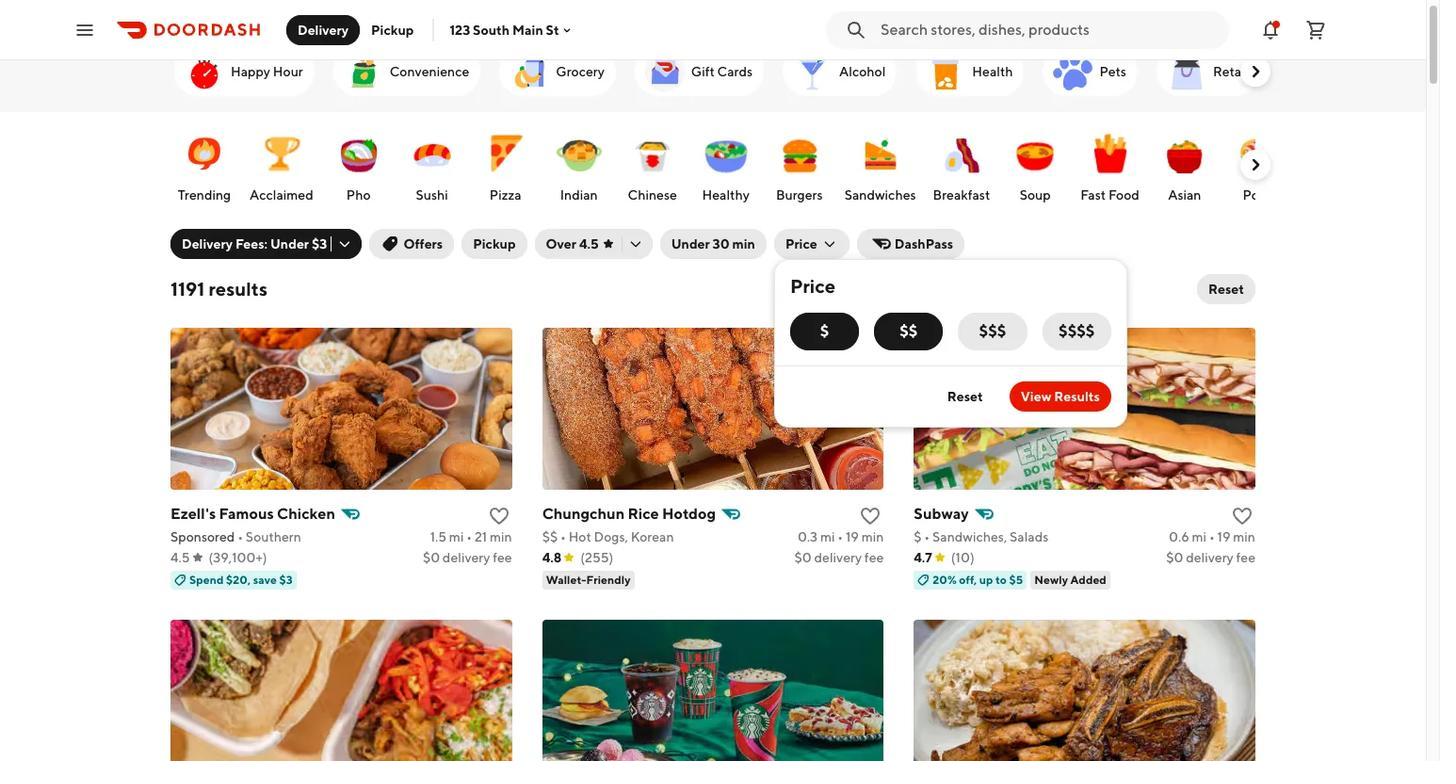 Task type: locate. For each thing, give the bounding box(es) containing it.
pickup
[[371, 22, 414, 37], [473, 236, 516, 251]]

view results button
[[1010, 381, 1111, 412]]

1.5 mi • 21 min
[[430, 529, 512, 544]]

over 4.5 button
[[535, 229, 652, 259]]

0.6 mi • 19 min
[[1169, 529, 1256, 544]]

pizza
[[490, 187, 521, 203]]

hot
[[569, 529, 591, 544]]

$$$$ button
[[1042, 313, 1111, 350]]

0 horizontal spatial reset
[[947, 389, 983, 404]]

delivery down 0.6 mi • 19 min on the bottom of page
[[1186, 550, 1234, 565]]

min right 21
[[490, 529, 512, 544]]

2 horizontal spatial $​0 delivery fee
[[1166, 550, 1256, 565]]

sandwiches,
[[933, 529, 1007, 544]]

$3 right save
[[279, 573, 293, 587]]

0 vertical spatial next button of carousel image
[[1246, 62, 1265, 81]]

korean
[[631, 529, 674, 544]]

123 south main st button
[[450, 22, 574, 37]]

mi right 0.3
[[820, 529, 835, 544]]

click to add this store to your saved list image
[[488, 505, 510, 527], [859, 505, 882, 527], [1231, 505, 1254, 527]]

1 under from the left
[[270, 236, 309, 251]]

0 vertical spatial price
[[785, 236, 817, 251]]

1 horizontal spatial 4.5
[[579, 236, 599, 251]]

1 vertical spatial reset button
[[936, 381, 994, 412]]

2 $​0 delivery fee from the left
[[795, 550, 884, 565]]

• left hot
[[560, 529, 566, 544]]

newly added
[[1034, 573, 1107, 587]]

(10)
[[951, 550, 975, 565]]

pickup up convenience link
[[371, 22, 414, 37]]

1 $​0 from the left
[[423, 550, 440, 565]]

1 next button of carousel image from the top
[[1246, 62, 1265, 81]]

$​0 down '1.5'
[[423, 550, 440, 565]]

1 horizontal spatial $$
[[900, 322, 918, 340]]

1191 results
[[170, 278, 268, 300]]

1 horizontal spatial click to add this store to your saved list image
[[859, 505, 882, 527]]

min right '0.6'
[[1233, 529, 1256, 544]]

0 vertical spatial reset
[[1209, 282, 1244, 297]]

3 click to add this store to your saved list image from the left
[[1231, 505, 1254, 527]]

price inside button
[[785, 236, 817, 251]]

price down burgers
[[785, 236, 817, 251]]

1 mi from the left
[[449, 529, 464, 544]]

2 fee from the left
[[865, 550, 884, 565]]

Store search: begin typing to search for stores available on DoorDash text field
[[881, 19, 1218, 40]]

0 horizontal spatial fee
[[493, 550, 512, 565]]

health image
[[923, 49, 969, 94]]

under 30 min button
[[660, 229, 767, 259]]

$$$ button
[[958, 313, 1027, 350]]

0 horizontal spatial click to add this store to your saved list image
[[488, 505, 510, 527]]

1 horizontal spatial $​0 delivery fee
[[795, 550, 884, 565]]

click to add this store to your saved list image up 0.3 mi • 19 min on the bottom of page
[[859, 505, 882, 527]]

3 • from the left
[[560, 529, 566, 544]]

fee down 0.3 mi • 19 min on the bottom of page
[[865, 550, 884, 565]]

2 mi from the left
[[820, 529, 835, 544]]

$​0 delivery fee
[[423, 550, 512, 565], [795, 550, 884, 565], [1166, 550, 1256, 565]]

2 $​0 from the left
[[795, 550, 812, 565]]

southern
[[246, 529, 301, 544]]

fee down 1.5 mi • 21 min
[[493, 550, 512, 565]]

$$ inside button
[[900, 322, 918, 340]]

$​0 delivery fee down 0.3 mi • 19 min on the bottom of page
[[795, 550, 884, 565]]

3 delivery from the left
[[1186, 550, 1234, 565]]

• right '0.6'
[[1209, 529, 1215, 544]]

view results
[[1021, 389, 1100, 404]]

min inside button
[[732, 236, 755, 251]]

1 vertical spatial $3
[[279, 573, 293, 587]]

0 horizontal spatial $
[[820, 322, 829, 340]]

alcohol
[[839, 64, 886, 79]]

indian
[[560, 187, 598, 203]]

convenience image
[[341, 49, 386, 94]]

sushi
[[416, 187, 448, 203]]

$$ up 4.8
[[542, 529, 558, 544]]

1 horizontal spatial fee
[[865, 550, 884, 565]]

click to add this store to your saved list image up 1.5 mi • 21 min
[[488, 505, 510, 527]]

1 click to add this store to your saved list image from the left
[[488, 505, 510, 527]]

0 vertical spatial reset button
[[1197, 274, 1256, 304]]

1 19 from the left
[[846, 529, 859, 544]]

pickup button up convenience link
[[360, 15, 425, 45]]

$
[[820, 322, 829, 340], [914, 529, 922, 544]]

2 19 from the left
[[1218, 529, 1231, 544]]

1 horizontal spatial delivery
[[814, 550, 862, 565]]

2 horizontal spatial delivery
[[1186, 550, 1234, 565]]

retail link
[[1157, 47, 1260, 96]]

$ left '$$' button
[[820, 322, 829, 340]]

delivery for chicken
[[443, 550, 490, 565]]

under left 30
[[671, 236, 710, 251]]

grocery image
[[507, 49, 552, 94]]

1 horizontal spatial delivery
[[298, 22, 349, 37]]

delivery left fees:
[[182, 236, 233, 251]]

$ inside $ button
[[820, 322, 829, 340]]

delivery inside button
[[298, 22, 349, 37]]

sponsored • southern
[[170, 529, 301, 544]]

friendly
[[586, 573, 631, 587]]

convenience link
[[333, 47, 481, 96]]

0 horizontal spatial under
[[270, 236, 309, 251]]

click to add this store to your saved list image for hotdog
[[859, 505, 882, 527]]

2 under from the left
[[671, 236, 710, 251]]

2 horizontal spatial $​0
[[1166, 550, 1183, 565]]

1 fee from the left
[[493, 550, 512, 565]]

$$ for $$ • hot dogs, korean
[[542, 529, 558, 544]]

1 vertical spatial delivery
[[182, 236, 233, 251]]

acclaimed link
[[246, 122, 317, 208]]

fee down 0.6 mi • 19 min on the bottom of page
[[1236, 550, 1256, 565]]

2 delivery from the left
[[814, 550, 862, 565]]

fee
[[493, 550, 512, 565], [865, 550, 884, 565], [1236, 550, 1256, 565]]

2 horizontal spatial mi
[[1192, 529, 1207, 544]]

0 horizontal spatial delivery
[[443, 550, 490, 565]]

happy hour link
[[174, 47, 314, 96]]

results
[[1054, 389, 1100, 404]]

pickup down pizza
[[473, 236, 516, 251]]

0 horizontal spatial 4.5
[[170, 550, 190, 565]]

under right fees:
[[270, 236, 309, 251]]

next button of carousel image up poke
[[1246, 155, 1265, 174]]

fast food
[[1081, 187, 1140, 203]]

$​0 for hotdog
[[795, 550, 812, 565]]

3 $​0 from the left
[[1166, 550, 1183, 565]]

1 vertical spatial next button of carousel image
[[1246, 155, 1265, 174]]

0 vertical spatial $
[[820, 322, 829, 340]]

fees:
[[235, 236, 268, 251]]

1 vertical spatial price
[[790, 275, 836, 297]]

$​0 down '0.6'
[[1166, 550, 1183, 565]]

$​0 delivery fee down 0.6 mi • 19 min on the bottom of page
[[1166, 550, 1256, 565]]

2 click to add this store to your saved list image from the left
[[859, 505, 882, 527]]

pickup button down pizza
[[462, 229, 527, 259]]

$​0 delivery fee down 1.5 mi • 21 min
[[423, 550, 512, 565]]

delivery down 0.3 mi • 19 min on the bottom of page
[[814, 550, 862, 565]]

1 vertical spatial $
[[914, 529, 922, 544]]

next button of carousel image
[[1246, 62, 1265, 81], [1246, 155, 1265, 174]]

0.6
[[1169, 529, 1189, 544]]

breakfast
[[933, 187, 990, 203]]

1 vertical spatial $$
[[542, 529, 558, 544]]

1 vertical spatial 4.5
[[170, 550, 190, 565]]

1 delivery from the left
[[443, 550, 490, 565]]

19
[[846, 529, 859, 544], [1218, 529, 1231, 544]]

healthy
[[702, 187, 750, 203]]

price down price button
[[790, 275, 836, 297]]

0 vertical spatial pickup button
[[360, 15, 425, 45]]

2 horizontal spatial click to add this store to your saved list image
[[1231, 505, 1254, 527]]

0 vertical spatial 4.5
[[579, 236, 599, 251]]

fast
[[1081, 187, 1106, 203]]

mi right '1.5'
[[449, 529, 464, 544]]

$​0 delivery fee for chicken
[[423, 550, 512, 565]]

0 horizontal spatial reset button
[[936, 381, 994, 412]]

min right 30
[[732, 236, 755, 251]]

ezell's famous chicken
[[170, 505, 335, 523]]

dogs,
[[594, 529, 628, 544]]

pickup button
[[360, 15, 425, 45], [462, 229, 527, 259]]

1 horizontal spatial $3
[[312, 236, 327, 251]]

$$ right $ button
[[900, 322, 918, 340]]

4.5 down sponsored
[[170, 550, 190, 565]]

1 horizontal spatial $​0
[[795, 550, 812, 565]]

0 horizontal spatial $3
[[279, 573, 293, 587]]

$20,
[[226, 573, 251, 587]]

wallet-friendly
[[546, 573, 631, 587]]

• right 0.3
[[838, 529, 843, 544]]

click to add this store to your saved list image up 0.6 mi • 19 min on the bottom of page
[[1231, 505, 1254, 527]]

123
[[450, 22, 470, 37]]

click to add this store to your saved list image for chicken
[[488, 505, 510, 527]]

0 vertical spatial $3
[[312, 236, 327, 251]]

1 • from the left
[[238, 529, 243, 544]]

1 horizontal spatial 19
[[1218, 529, 1231, 544]]

off,
[[959, 573, 977, 587]]

1 horizontal spatial $
[[914, 529, 922, 544]]

0 horizontal spatial $​0
[[423, 550, 440, 565]]

0 horizontal spatial 19
[[846, 529, 859, 544]]

1 $​0 delivery fee from the left
[[423, 550, 512, 565]]

delivery for delivery
[[298, 22, 349, 37]]

1 vertical spatial pickup button
[[462, 229, 527, 259]]

delivery up hour
[[298, 22, 349, 37]]

4.8
[[542, 550, 562, 565]]

0 horizontal spatial $​0 delivery fee
[[423, 550, 512, 565]]

1 vertical spatial pickup
[[473, 236, 516, 251]]

• left 21
[[466, 529, 472, 544]]

0 items, open order cart image
[[1305, 18, 1327, 41]]

4.5 inside button
[[579, 236, 599, 251]]

$3 for spend $20, save $3
[[279, 573, 293, 587]]

price button
[[774, 229, 849, 259]]

123 south main st
[[450, 22, 559, 37]]

0 horizontal spatial $$
[[542, 529, 558, 544]]

food
[[1109, 187, 1140, 203]]

happy hour
[[231, 64, 303, 79]]

1 horizontal spatial pickup button
[[462, 229, 527, 259]]

3 mi from the left
[[1192, 529, 1207, 544]]

4.5 right over
[[579, 236, 599, 251]]

famous
[[219, 505, 274, 523]]

1 horizontal spatial reset
[[1209, 282, 1244, 297]]

results
[[209, 278, 268, 300]]

gift cards image
[[642, 49, 687, 94]]

reset button
[[1197, 274, 1256, 304], [936, 381, 994, 412]]

min for subway
[[1233, 529, 1256, 544]]

0 horizontal spatial mi
[[449, 529, 464, 544]]

• up '4.7'
[[924, 529, 930, 544]]

mi right '0.6'
[[1192, 529, 1207, 544]]

1 vertical spatial reset
[[947, 389, 983, 404]]

0 horizontal spatial pickup
[[371, 22, 414, 37]]

gift
[[691, 64, 715, 79]]

min right 0.3
[[862, 529, 884, 544]]

reset for reset 'button' to the bottom
[[947, 389, 983, 404]]

19 right 0.3
[[846, 529, 859, 544]]

19 right '0.6'
[[1218, 529, 1231, 544]]

main
[[512, 22, 543, 37]]

2 horizontal spatial fee
[[1236, 550, 1256, 565]]

convenience
[[390, 64, 469, 79]]

$3 down acclaimed on the left top of page
[[312, 236, 327, 251]]

30
[[713, 236, 730, 251]]

$3 for delivery fees: under $3
[[312, 236, 327, 251]]

$​0 down 0.3
[[795, 550, 812, 565]]

pets image
[[1051, 49, 1096, 94]]

delivery
[[443, 550, 490, 565], [814, 550, 862, 565], [1186, 550, 1234, 565]]

$ up '4.7'
[[914, 529, 922, 544]]

• up (39,100+)
[[238, 529, 243, 544]]

0 vertical spatial delivery
[[298, 22, 349, 37]]

0 horizontal spatial delivery
[[182, 236, 233, 251]]

salads
[[1010, 529, 1049, 544]]

$ for $
[[820, 322, 829, 340]]

$​0 delivery fee for hotdog
[[795, 550, 884, 565]]

delivery fees: under $3
[[182, 236, 327, 251]]

$​0 for chicken
[[423, 550, 440, 565]]

4.7
[[914, 550, 932, 565]]

south
[[473, 22, 510, 37]]

3 fee from the left
[[1236, 550, 1256, 565]]

1 horizontal spatial mi
[[820, 529, 835, 544]]

0 vertical spatial $$
[[900, 322, 918, 340]]

1 horizontal spatial reset button
[[1197, 274, 1256, 304]]

delivery down 1.5 mi • 21 min
[[443, 550, 490, 565]]

next button of carousel image down notification bell image
[[1246, 62, 1265, 81]]

1 horizontal spatial under
[[671, 236, 710, 251]]



Task type: vqa. For each thing, say whether or not it's contained in the screenshot.
$ $
yes



Task type: describe. For each thing, give the bounding box(es) containing it.
fee for hotdog
[[865, 550, 884, 565]]

mi for hotdog
[[820, 529, 835, 544]]

alcohol link
[[783, 47, 897, 96]]

$$$$
[[1059, 322, 1095, 340]]

mi for chicken
[[449, 529, 464, 544]]

min for ezell's famous chicken
[[490, 529, 512, 544]]

sandwiches
[[845, 187, 916, 203]]

19 for chungchun rice hotdog
[[846, 529, 859, 544]]

$ button
[[790, 313, 859, 350]]

health
[[972, 64, 1013, 79]]

save
[[253, 573, 277, 587]]

reset for the top reset 'button'
[[1209, 282, 1244, 297]]

poke
[[1243, 187, 1274, 203]]

retail image
[[1164, 49, 1209, 94]]

acclaimed
[[250, 187, 313, 203]]

to
[[996, 573, 1007, 587]]

20% off, up to $5
[[933, 573, 1023, 587]]

$$ • hot dogs, korean
[[542, 529, 674, 544]]

fee for chicken
[[493, 550, 512, 565]]

5 • from the left
[[924, 529, 930, 544]]

(255)
[[580, 550, 614, 565]]

view
[[1021, 389, 1052, 404]]

up
[[979, 573, 993, 587]]

alcohol image
[[790, 49, 836, 94]]

gift cards
[[691, 64, 753, 79]]

grocery
[[556, 64, 605, 79]]

cards
[[717, 64, 753, 79]]

chinese
[[628, 187, 677, 203]]

delivery for hotdog
[[814, 550, 862, 565]]

open menu image
[[73, 18, 96, 41]]

(39,100+)
[[209, 550, 267, 565]]

$ • sandwiches, salads
[[914, 529, 1049, 544]]

0 horizontal spatial pickup button
[[360, 15, 425, 45]]

sponsored
[[170, 529, 235, 544]]

$ for $ • sandwiches, salads
[[914, 529, 922, 544]]

pets link
[[1043, 47, 1138, 96]]

rice
[[628, 505, 659, 523]]

ezell's
[[170, 505, 216, 523]]

wallet-
[[546, 573, 586, 587]]

over
[[546, 236, 576, 251]]

asian
[[1168, 187, 1201, 203]]

st
[[546, 22, 559, 37]]

chungchun
[[542, 505, 625, 523]]

2 • from the left
[[466, 529, 472, 544]]

chungchun rice hotdog
[[542, 505, 716, 523]]

under 30 min
[[671, 236, 755, 251]]

notification bell image
[[1259, 18, 1282, 41]]

soup
[[1020, 187, 1051, 203]]

min for chungchun rice hotdog
[[862, 529, 884, 544]]

health link
[[916, 47, 1024, 96]]

delivery button
[[286, 15, 360, 45]]

2 next button of carousel image from the top
[[1246, 155, 1265, 174]]

spend
[[189, 573, 224, 587]]

$$$
[[979, 322, 1006, 340]]

offers
[[404, 236, 443, 251]]

dashpass button
[[857, 229, 965, 259]]

0.3
[[798, 529, 818, 544]]

under inside button
[[671, 236, 710, 251]]

over 4.5
[[546, 236, 599, 251]]

added
[[1071, 573, 1107, 587]]

spend $20, save $3
[[189, 573, 293, 587]]

hour
[[273, 64, 303, 79]]

0.3 mi • 19 min
[[798, 529, 884, 544]]

delivery for delivery fees: under $3
[[182, 236, 233, 251]]

1 horizontal spatial pickup
[[473, 236, 516, 251]]

burgers
[[776, 187, 823, 203]]

6 • from the left
[[1209, 529, 1215, 544]]

$$ for $$
[[900, 322, 918, 340]]

3 $​0 delivery fee from the left
[[1166, 550, 1256, 565]]

21
[[475, 529, 487, 544]]

gift cards link
[[635, 47, 764, 96]]

20%
[[933, 573, 957, 587]]

0 vertical spatial pickup
[[371, 22, 414, 37]]

happy
[[231, 64, 270, 79]]

happy hour image
[[182, 49, 227, 94]]

pets
[[1100, 64, 1126, 79]]

pho
[[346, 187, 371, 203]]

offers button
[[370, 229, 454, 259]]

4 • from the left
[[838, 529, 843, 544]]

chicken
[[277, 505, 335, 523]]

$5
[[1009, 573, 1023, 587]]

newly
[[1034, 573, 1068, 587]]

hotdog
[[662, 505, 716, 523]]

19 for subway
[[1218, 529, 1231, 544]]

retail
[[1213, 64, 1248, 79]]

dashpass
[[895, 236, 953, 251]]

trending link
[[172, 122, 236, 208]]

1.5
[[430, 529, 447, 544]]

trending
[[178, 187, 231, 203]]

subway
[[914, 505, 969, 523]]



